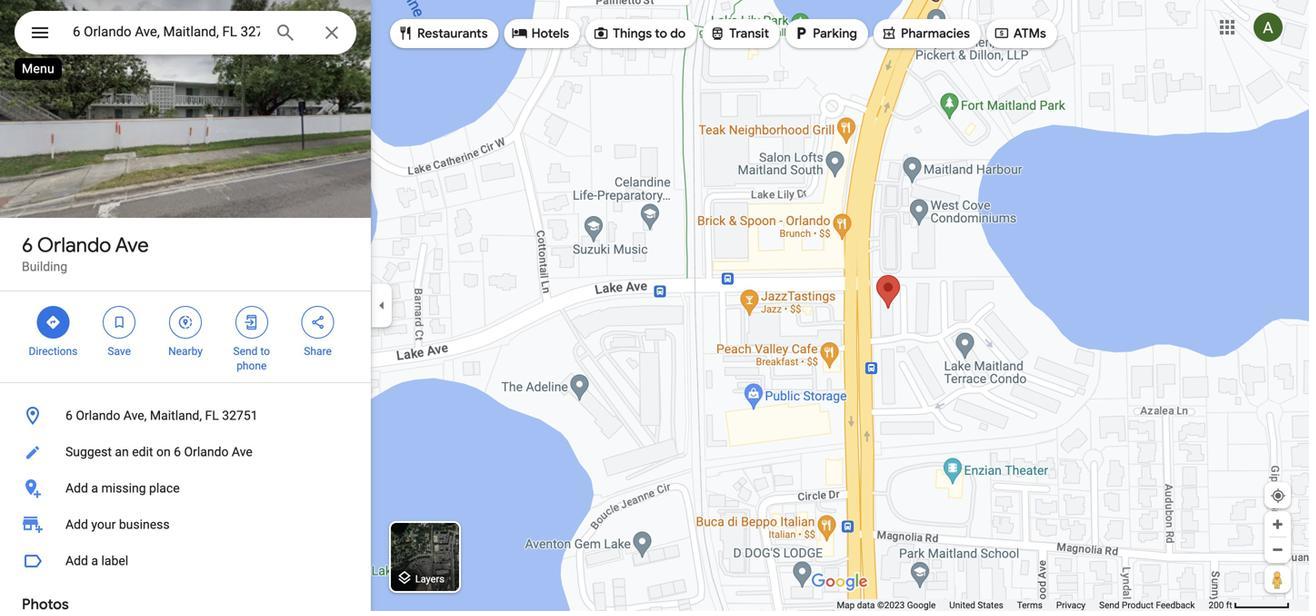 Task type: locate. For each thing, give the bounding box(es) containing it.
orlando down fl
[[184, 445, 229, 460]]

0 vertical spatial add
[[65, 482, 88, 497]]

orlando inside 6 orlando ave building
[[37, 233, 111, 258]]

orlando for ave,
[[76, 409, 120, 424]]

send up "phone"
[[233, 346, 258, 358]]

0 horizontal spatial ave
[[115, 233, 149, 258]]


[[793, 23, 809, 43]]

6 right on
[[174, 445, 181, 460]]

footer inside google maps element
[[837, 600, 1209, 612]]

ave up 
[[115, 233, 149, 258]]

0 horizontal spatial 6
[[22, 233, 33, 258]]

1 vertical spatial orlando
[[76, 409, 120, 424]]

1 add from the top
[[65, 482, 88, 497]]

business
[[119, 518, 170, 533]]

add down suggest
[[65, 482, 88, 497]]

6 inside 6 orlando ave building
[[22, 233, 33, 258]]


[[310, 313, 326, 333]]

2 a from the top
[[91, 554, 98, 569]]

transit
[[730, 25, 769, 42]]

atms
[[1014, 25, 1047, 42]]

add left label
[[65, 554, 88, 569]]

orlando for ave
[[37, 233, 111, 258]]

orlando
[[37, 233, 111, 258], [76, 409, 120, 424], [184, 445, 229, 460]]

send inside button
[[1100, 601, 1120, 612]]

1 horizontal spatial to
[[655, 25, 667, 42]]

0 vertical spatial to
[[655, 25, 667, 42]]

1 vertical spatial 6
[[65, 409, 73, 424]]

2 vertical spatial add
[[65, 554, 88, 569]]

1 a from the top
[[91, 482, 98, 497]]

0 horizontal spatial send
[[233, 346, 258, 358]]

orlando up building
[[37, 233, 111, 258]]

hotels
[[532, 25, 569, 42]]

google account: angela cha  
(angela.cha@adept.ai) image
[[1254, 13, 1283, 42]]

add a label
[[65, 554, 128, 569]]

building
[[22, 260, 67, 275]]

6 for ave,
[[65, 409, 73, 424]]

terms button
[[1017, 600, 1043, 612]]

layers
[[415, 574, 445, 585]]

1 horizontal spatial 6
[[65, 409, 73, 424]]

to
[[655, 25, 667, 42], [260, 346, 270, 358]]

to up "phone"
[[260, 346, 270, 358]]

none field inside 6 orlando ave, maitland, fl 32751 field
[[73, 21, 260, 43]]

6 up suggest
[[65, 409, 73, 424]]

 atms
[[994, 23, 1047, 43]]

united states button
[[950, 600, 1004, 612]]

send for send product feedback
[[1100, 601, 1120, 612]]

0 vertical spatial a
[[91, 482, 98, 497]]


[[111, 313, 127, 333]]

parking
[[813, 25, 857, 42]]

send left product
[[1100, 601, 1120, 612]]

send product feedback button
[[1100, 600, 1195, 612]]

a
[[91, 482, 98, 497], [91, 554, 98, 569]]

maitland,
[[150, 409, 202, 424]]

1 horizontal spatial ave
[[232, 445, 253, 460]]

to inside send to phone
[[260, 346, 270, 358]]

0 vertical spatial 6
[[22, 233, 33, 258]]

map
[[837, 601, 855, 612]]

1 vertical spatial send
[[1100, 601, 1120, 612]]

restaurants
[[417, 25, 488, 42]]

ave
[[115, 233, 149, 258], [232, 445, 253, 460]]

ft
[[1227, 601, 1233, 612]]

2 vertical spatial 6
[[174, 445, 181, 460]]

send inside send to phone
[[233, 346, 258, 358]]

 search field
[[15, 11, 356, 58]]

google maps element
[[0, 0, 1309, 612]]

on
[[156, 445, 171, 460]]

a for missing
[[91, 482, 98, 497]]

map data ©2023 google
[[837, 601, 936, 612]]

200 ft button
[[1209, 601, 1290, 612]]


[[710, 23, 726, 43]]

2 vertical spatial orlando
[[184, 445, 229, 460]]

0 vertical spatial ave
[[115, 233, 149, 258]]


[[45, 313, 61, 333]]

6 up building
[[22, 233, 33, 258]]

 hotels
[[512, 23, 569, 43]]


[[177, 313, 194, 333]]

ave inside button
[[232, 445, 253, 460]]

 restaurants
[[397, 23, 488, 43]]

data
[[857, 601, 875, 612]]

3 add from the top
[[65, 554, 88, 569]]

ave down 32751
[[232, 445, 253, 460]]

add left your on the left of page
[[65, 518, 88, 533]]

send to phone
[[233, 346, 270, 373]]

a left label
[[91, 554, 98, 569]]

zoom out image
[[1271, 544, 1285, 557]]

to left 'do'
[[655, 25, 667, 42]]

6
[[22, 233, 33, 258], [65, 409, 73, 424], [174, 445, 181, 460]]

suggest an edit on 6 orlando ave button
[[0, 435, 371, 471]]

0 horizontal spatial to
[[260, 346, 270, 358]]

1 vertical spatial add
[[65, 518, 88, 533]]

your
[[91, 518, 116, 533]]

add your business
[[65, 518, 170, 533]]

 things to do
[[593, 23, 686, 43]]

None field
[[73, 21, 260, 43]]

google
[[907, 601, 936, 612]]

0 vertical spatial orlando
[[37, 233, 111, 258]]

1 vertical spatial to
[[260, 346, 270, 358]]

a left the 'missing'
[[91, 482, 98, 497]]

send
[[233, 346, 258, 358], [1100, 601, 1120, 612]]

footer
[[837, 600, 1209, 612]]

1 horizontal spatial send
[[1100, 601, 1120, 612]]

1 vertical spatial a
[[91, 554, 98, 569]]

orlando left ave,
[[76, 409, 120, 424]]

privacy button
[[1057, 600, 1086, 612]]

footer containing map data ©2023 google
[[837, 600, 1209, 612]]

1 vertical spatial ave
[[232, 445, 253, 460]]

collapse side panel image
[[372, 296, 392, 316]]

6 orlando ave, maitland, fl 32751 button
[[0, 398, 371, 435]]

0 vertical spatial send
[[233, 346, 258, 358]]


[[397, 23, 414, 43]]

2 add from the top
[[65, 518, 88, 533]]

add
[[65, 482, 88, 497], [65, 518, 88, 533], [65, 554, 88, 569]]

a for label
[[91, 554, 98, 569]]



Task type: describe. For each thing, give the bounding box(es) containing it.

[[29, 20, 51, 46]]

phone
[[237, 360, 267, 373]]

things
[[613, 25, 652, 42]]

show street view coverage image
[[1265, 567, 1291, 594]]

missing
[[101, 482, 146, 497]]


[[244, 313, 260, 333]]

label
[[101, 554, 128, 569]]

6 orlando ave, maitland, fl 32751
[[65, 409, 258, 424]]

 parking
[[793, 23, 857, 43]]

show your location image
[[1270, 488, 1287, 505]]

add a missing place
[[65, 482, 180, 497]]

send for send to phone
[[233, 346, 258, 358]]

200 ft
[[1209, 601, 1233, 612]]

share
[[304, 346, 332, 358]]

place
[[149, 482, 180, 497]]

united states
[[950, 601, 1004, 612]]

an
[[115, 445, 129, 460]]

add a label button
[[0, 544, 371, 580]]

32751
[[222, 409, 258, 424]]

feedback
[[1156, 601, 1195, 612]]

privacy
[[1057, 601, 1086, 612]]

add for add your business
[[65, 518, 88, 533]]

suggest
[[65, 445, 112, 460]]

terms
[[1017, 601, 1043, 612]]

states
[[978, 601, 1004, 612]]

6 for ave
[[22, 233, 33, 258]]

suggest an edit on 6 orlando ave
[[65, 445, 253, 460]]

to inside  things to do
[[655, 25, 667, 42]]

zoom in image
[[1271, 518, 1285, 532]]

fl
[[205, 409, 219, 424]]

add for add a label
[[65, 554, 88, 569]]

do
[[670, 25, 686, 42]]

6 orlando ave main content
[[0, 0, 371, 612]]

product
[[1122, 601, 1154, 612]]

ave,
[[123, 409, 147, 424]]

edit
[[132, 445, 153, 460]]

send product feedback
[[1100, 601, 1195, 612]]

united
[[950, 601, 976, 612]]

directions
[[29, 346, 78, 358]]


[[593, 23, 609, 43]]

add a missing place button
[[0, 471, 371, 507]]

nearby
[[168, 346, 203, 358]]

 pharmacies
[[881, 23, 970, 43]]

pharmacies
[[901, 25, 970, 42]]

6 Orlando Ave, Maitland, FL 32751 field
[[15, 11, 356, 55]]

 button
[[15, 11, 65, 58]]

add your business link
[[0, 507, 371, 544]]

ave inside 6 orlando ave building
[[115, 233, 149, 258]]

2 horizontal spatial 6
[[174, 445, 181, 460]]

add for add a missing place
[[65, 482, 88, 497]]

6 orlando ave building
[[22, 233, 149, 275]]


[[512, 23, 528, 43]]

200
[[1209, 601, 1224, 612]]

save
[[108, 346, 131, 358]]


[[994, 23, 1010, 43]]

actions for 6 orlando ave region
[[0, 292, 371, 383]]

 transit
[[710, 23, 769, 43]]

©2023
[[877, 601, 905, 612]]


[[881, 23, 898, 43]]



Task type: vqa. For each thing, say whether or not it's contained in the screenshot.
first Add from the bottom of the 6 Orlando Ave main content
yes



